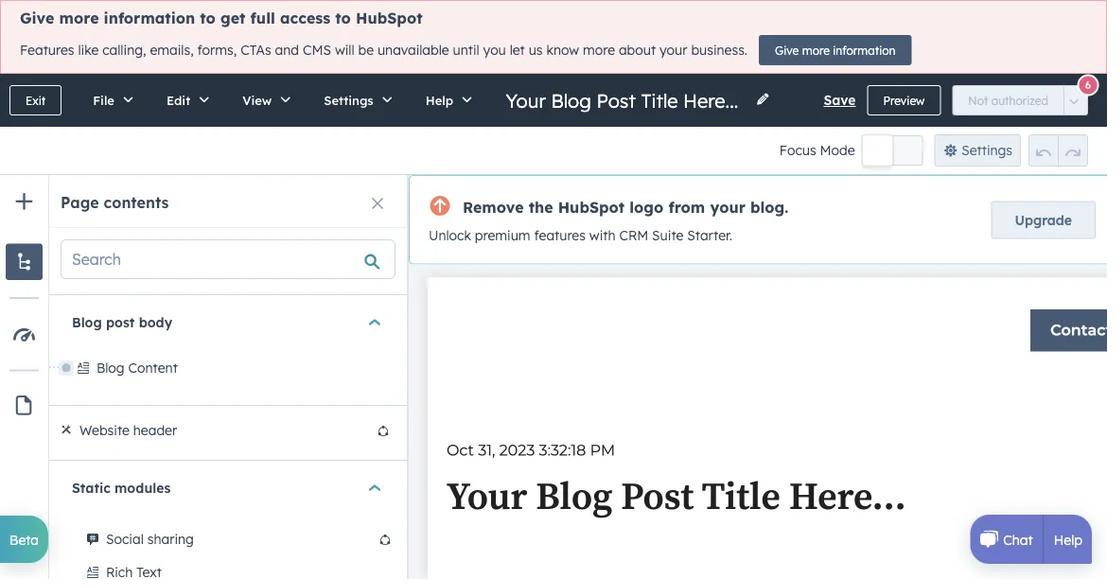Task type: describe. For each thing, give the bounding box(es) containing it.
crm
[[620, 227, 649, 244]]

social
[[106, 531, 144, 548]]

preview button
[[868, 85, 942, 116]]

static
[[72, 480, 111, 496]]

like
[[78, 42, 99, 58]]

view button
[[223, 74, 304, 127]]

business.
[[692, 42, 748, 58]]

blog for blog content
[[97, 360, 125, 376]]

body
[[139, 314, 172, 331]]

blog for blog post body
[[72, 314, 102, 331]]

and
[[275, 42, 299, 58]]

contents
[[104, 193, 169, 212]]

mode
[[821, 142, 856, 159]]

give more information
[[776, 43, 896, 57]]

be
[[358, 42, 374, 58]]

unavailable
[[378, 42, 449, 58]]

not authorized
[[969, 93, 1049, 107]]

close image
[[372, 198, 384, 209]]

1 horizontal spatial your
[[711, 197, 746, 216]]

will
[[335, 42, 355, 58]]

forms,
[[198, 42, 237, 58]]

exit
[[26, 93, 46, 107]]

static modules
[[72, 480, 171, 496]]

1 vertical spatial settings
[[962, 142, 1013, 159]]

remove the hubspot logo from your blog.
[[463, 197, 789, 216]]

Search text field
[[62, 241, 357, 278]]

upgrade
[[1016, 211, 1073, 228]]

0 horizontal spatial settings
[[324, 92, 374, 108]]

let
[[510, 42, 525, 58]]

premium
[[475, 227, 531, 244]]

help inside button
[[426, 92, 454, 108]]

you
[[483, 42, 506, 58]]

logo
[[630, 197, 664, 216]]

not authorized group
[[953, 85, 1089, 116]]

website header
[[80, 422, 177, 439]]

edit
[[167, 92, 191, 108]]

help button
[[406, 74, 486, 127]]

authorized
[[992, 93, 1049, 107]]

website
[[80, 422, 130, 439]]

starter.
[[688, 227, 733, 244]]

get
[[221, 9, 246, 27]]

file button
[[73, 74, 147, 127]]

1 horizontal spatial help
[[1055, 531, 1083, 548]]

emails,
[[150, 42, 194, 58]]

about
[[619, 42, 656, 58]]

view
[[243, 92, 272, 108]]

blog content
[[97, 360, 178, 376]]

2 to from the left
[[335, 9, 351, 27]]

content
[[128, 360, 178, 376]]

website header button
[[80, 419, 375, 442]]

post
[[106, 314, 135, 331]]

unlock
[[429, 227, 472, 244]]

give more information link
[[759, 35, 912, 65]]

page
[[61, 193, 99, 212]]

with
[[590, 227, 616, 244]]

access
[[280, 9, 331, 27]]

modules
[[115, 480, 171, 496]]

blog.
[[751, 197, 789, 216]]

calling,
[[102, 42, 146, 58]]

1 vertical spatial hubspot
[[558, 197, 625, 216]]



Task type: locate. For each thing, give the bounding box(es) containing it.
caret image
[[369, 313, 381, 332], [369, 479, 381, 498]]

1 vertical spatial caret image
[[369, 479, 381, 498]]

settings button
[[304, 74, 406, 127], [935, 134, 1022, 167]]

cms
[[303, 42, 331, 58]]

not authorized button
[[953, 85, 1065, 116]]

more for give more information to get full access to hubspot
[[59, 9, 99, 27]]

6
[[1086, 79, 1092, 92]]

information for give more information
[[834, 43, 896, 57]]

file
[[93, 92, 115, 108]]

caret image for static modules
[[369, 479, 381, 498]]

information for give more information to get full access to hubspot
[[104, 9, 195, 27]]

blog content button
[[97, 357, 394, 380]]

beta
[[9, 531, 39, 548]]

more up the like
[[59, 9, 99, 27]]

settings button down not
[[935, 134, 1022, 167]]

to
[[200, 9, 216, 27], [335, 9, 351, 27]]

0 horizontal spatial hubspot
[[356, 9, 423, 27]]

to left get
[[200, 9, 216, 27]]

group
[[1029, 134, 1089, 167]]

1 horizontal spatial give
[[776, 43, 800, 57]]

to up will in the top left of the page
[[335, 9, 351, 27]]

know
[[547, 42, 580, 58]]

caret image inside static modules dropdown button
[[369, 479, 381, 498]]

from
[[669, 197, 706, 216]]

help down unavailable
[[426, 92, 454, 108]]

0 vertical spatial information
[[104, 9, 195, 27]]

blog post body
[[72, 314, 172, 331]]

focus mode element
[[863, 135, 924, 166]]

help right chat
[[1055, 531, 1083, 548]]

1 vertical spatial help
[[1055, 531, 1083, 548]]

your up starter.
[[711, 197, 746, 216]]

features
[[20, 42, 74, 58]]

blog
[[72, 314, 102, 331], [97, 360, 125, 376]]

not
[[969, 93, 989, 107]]

1 horizontal spatial settings
[[962, 142, 1013, 159]]

hubspot up features like calling, emails, forms, ctas and cms will be unavailable until you let us know more about your business.
[[356, 9, 423, 27]]

1 vertical spatial your
[[711, 197, 746, 216]]

settings down will in the top left of the page
[[324, 92, 374, 108]]

settings button down will in the top left of the page
[[304, 74, 406, 127]]

page contents
[[61, 193, 169, 212]]

1 horizontal spatial settings button
[[935, 134, 1022, 167]]

social sharing button
[[106, 528, 377, 551]]

your
[[660, 42, 688, 58], [711, 197, 746, 216]]

give right business. at the top right
[[776, 43, 800, 57]]

None field
[[504, 88, 745, 113]]

1 horizontal spatial hubspot
[[558, 197, 625, 216]]

0 vertical spatial settings button
[[304, 74, 406, 127]]

save button
[[824, 89, 857, 112]]

0 horizontal spatial information
[[104, 9, 195, 27]]

social sharing
[[106, 531, 194, 548]]

the
[[529, 197, 554, 216]]

information
[[104, 9, 195, 27], [834, 43, 896, 57]]

features like calling, emails, forms, ctas and cms will be unavailable until you let us know more about your business.
[[20, 42, 748, 58]]

preview
[[884, 93, 925, 107]]

information up emails,
[[104, 9, 195, 27]]

0 vertical spatial caret image
[[369, 313, 381, 332]]

0 horizontal spatial your
[[660, 42, 688, 58]]

settings
[[324, 92, 374, 108], [962, 142, 1013, 159]]

2 caret image from the top
[[369, 479, 381, 498]]

give for give more information to get full access to hubspot
[[20, 9, 54, 27]]

give
[[20, 9, 54, 27], [776, 43, 800, 57]]

1 horizontal spatial more
[[583, 42, 616, 58]]

give inside give more information link
[[776, 43, 800, 57]]

give for give more information
[[776, 43, 800, 57]]

more right the "know"
[[583, 42, 616, 58]]

header
[[133, 422, 177, 439]]

1 caret image from the top
[[369, 313, 381, 332]]

beta button
[[0, 516, 48, 563]]

exit link
[[9, 85, 62, 116]]

0 horizontal spatial give
[[20, 9, 54, 27]]

focus mode
[[780, 142, 856, 159]]

focus
[[780, 142, 817, 159]]

save
[[824, 92, 857, 108]]

chat
[[1004, 531, 1034, 548]]

blog left the post
[[72, 314, 102, 331]]

help
[[426, 92, 454, 108], [1055, 531, 1083, 548]]

0 horizontal spatial settings button
[[304, 74, 406, 127]]

1 to from the left
[[200, 9, 216, 27]]

remove
[[463, 197, 524, 216]]

0 vertical spatial settings
[[324, 92, 374, 108]]

0 vertical spatial help
[[426, 92, 454, 108]]

0 vertical spatial blog
[[72, 314, 102, 331]]

suite
[[653, 227, 684, 244]]

give more information to get full access to hubspot
[[20, 9, 423, 27]]

1 horizontal spatial information
[[834, 43, 896, 57]]

more
[[59, 9, 99, 27], [583, 42, 616, 58], [803, 43, 830, 57]]

1 vertical spatial blog
[[97, 360, 125, 376]]

hubspot up unlock premium features with crm suite starter.
[[558, 197, 625, 216]]

1 vertical spatial give
[[776, 43, 800, 57]]

0 vertical spatial your
[[660, 42, 688, 58]]

give up the features
[[20, 9, 54, 27]]

blog inside dropdown button
[[72, 314, 102, 331]]

caret image for blog post body
[[369, 313, 381, 332]]

0 vertical spatial hubspot
[[356, 9, 423, 27]]

caret image inside blog post body dropdown button
[[369, 313, 381, 332]]

settings down not
[[962, 142, 1013, 159]]

more up the save
[[803, 43, 830, 57]]

2 horizontal spatial more
[[803, 43, 830, 57]]

sharing
[[147, 531, 194, 548]]

features
[[535, 227, 586, 244]]

0 vertical spatial give
[[20, 9, 54, 27]]

0 horizontal spatial more
[[59, 9, 99, 27]]

full
[[251, 9, 275, 27]]

unlock premium features with crm suite starter.
[[429, 227, 733, 244]]

0 horizontal spatial help
[[426, 92, 454, 108]]

until
[[453, 42, 480, 58]]

blog left 'content'
[[97, 360, 125, 376]]

1 vertical spatial settings button
[[935, 134, 1022, 167]]

your right about
[[660, 42, 688, 58]]

information up the save
[[834, 43, 896, 57]]

hubspot
[[356, 9, 423, 27], [558, 197, 625, 216]]

1 horizontal spatial to
[[335, 9, 351, 27]]

static modules button
[[72, 461, 384, 515]]

0 horizontal spatial to
[[200, 9, 216, 27]]

upgrade link
[[992, 201, 1097, 239]]

ctas
[[241, 42, 271, 58]]

blog inside button
[[97, 360, 125, 376]]

edit button
[[147, 74, 223, 127]]

more for give more information
[[803, 43, 830, 57]]

blog post body button
[[72, 295, 384, 349]]

us
[[529, 42, 543, 58]]

1 vertical spatial information
[[834, 43, 896, 57]]



Task type: vqa. For each thing, say whether or not it's contained in the screenshot.
the Link opens in a new window image
no



